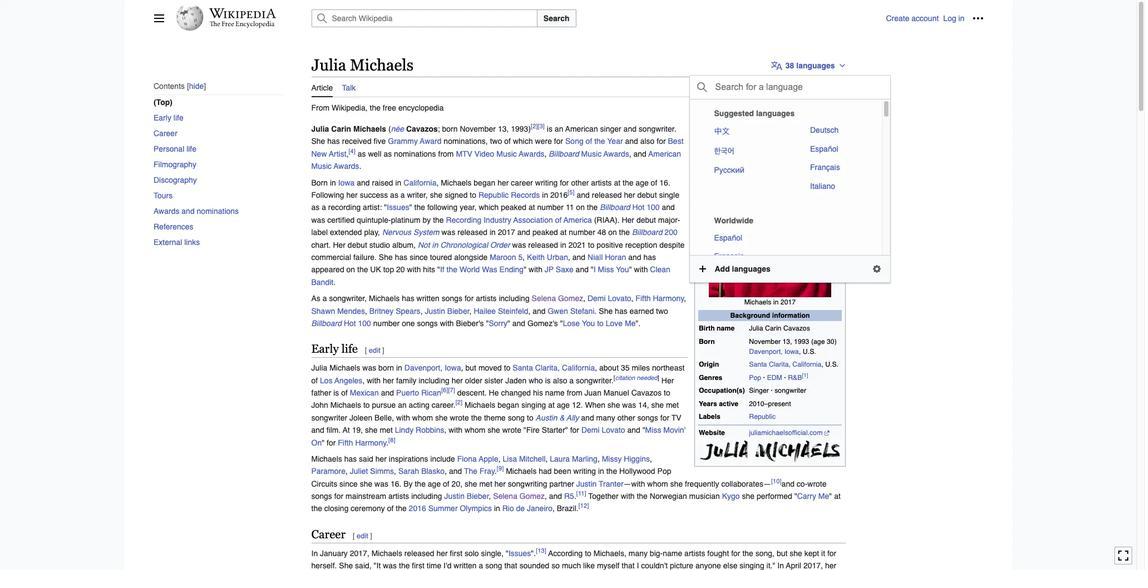 Task type: locate. For each thing, give the bounding box(es) containing it.
artists down the by
[[388, 492, 409, 501]]

16.
[[659, 178, 670, 187], [391, 480, 401, 489]]

debut inside nervous system was released in 2017 and peaked at number 48 on the billboard 200 chart. her debut studio album, not in chronological order
[[348, 241, 367, 250]]

shawn
[[311, 307, 335, 316]]

the inside the justin bieber , selena gomez , and r5 . [11] together with the norwegian musician kygo she performed " carry me
[[637, 492, 648, 501]]

edit link for career
[[357, 532, 368, 541]]

1 horizontal spatial born
[[442, 125, 458, 134]]

16. inside , michaels began her career writing for other artists at the age of 16. following her success as a writer, she signed to
[[659, 178, 670, 187]]

met for 19,
[[380, 426, 393, 435]]

[2]
[[531, 123, 538, 130], [456, 399, 462, 407]]

0 vertical spatial age
[[636, 178, 649, 187]]

michaels in 2017 image
[[709, 144, 831, 298]]

with inside "and has appeared on the uk top 20 with hits ""
[[407, 266, 421, 274]]

" inside " for fifth harmony . [8]
[[322, 439, 324, 448]]

artists inside according to michaels, many big-name artists fought for the song, but she kept it for herself. she said, "it was the first time i'd written a song that sounded so much like myself that i couldn't picture anyone else singing it." in april 2017, he
[[684, 550, 705, 558]]

1 horizontal spatial edit
[[369, 347, 380, 355]]

needed
[[637, 374, 658, 382]]

miss left movin'
[[645, 426, 661, 435]]

1 vertical spatial but
[[777, 550, 788, 558]]

in inside 2016 summer olympics in rio de janeiro , brazil. [12]
[[494, 505, 500, 514]]

issues up platinum
[[387, 203, 409, 212]]

ceremony
[[351, 505, 385, 514]]

[4]
[[349, 148, 355, 155]]

which down 1993)
[[513, 137, 533, 146]]

was up 5
[[512, 241, 526, 250]]

0 vertical spatial harmony
[[653, 294, 684, 303]]

born for born
[[699, 338, 715, 346]]

issues inside in january 2017, michaels released her first solo single, " issues ". [13]
[[508, 550, 531, 558]]

1 horizontal spatial in
[[777, 562, 784, 571]]

early life down billboard link
[[311, 343, 358, 356]]

toured
[[430, 253, 452, 262]]

edit for career
[[357, 532, 368, 541]]

with inside michaels began singing at age 12. when she was 14, she met songwriter joleen belle, with whom she wrote the theme song to
[[396, 414, 410, 423]]

year
[[607, 137, 623, 146]]

met inside the michaels had been writing in the hollywood pop circuits since she was 16. by the age of 20, she met her songwriting partner
[[479, 480, 492, 489]]

20,
[[452, 480, 462, 489]]

she right 19,
[[365, 426, 378, 435]]

other down manuel at the bottom right of page
[[617, 414, 635, 423]]

, inside november 13, 1993 (age 30) davenport, iowa , u.s.
[[799, 348, 801, 356]]

in left rio
[[494, 505, 500, 514]]

songs down the 14,
[[637, 414, 658, 423]]

fifth
[[636, 294, 651, 303], [338, 439, 353, 448]]

billboard
[[549, 150, 579, 158], [600, 203, 630, 212], [632, 228, 662, 237], [311, 319, 342, 328]]

0 vertical spatial selena gomez link
[[532, 294, 583, 303]]

since inside was released in 2021 to positive reception despite commercial failure. she has since toured alongside
[[410, 253, 428, 262]]

joleen
[[349, 414, 372, 423]]

None text field
[[714, 78, 878, 96]]

her inside and released her debut single as a recording artist: "
[[624, 191, 635, 200]]

you down horan on the top right
[[616, 266, 629, 274]]

carry me link
[[797, 492, 829, 501]]

español link down the deutsch link
[[806, 140, 873, 158]]

she inside , michaels began her career writing for other artists at the age of 16. following her success as a writer, she signed to
[[430, 191, 443, 200]]

2 vertical spatial on
[[346, 266, 355, 274]]

Search Wikipedia search field
[[311, 9, 537, 27]]

1 horizontal spatial carin
[[765, 325, 781, 333]]

1 horizontal spatial nominations
[[394, 150, 436, 158]]

2017 up information
[[781, 299, 796, 307]]

(riaa).
[[594, 216, 620, 225]]

1 vertical spatial career
[[311, 529, 346, 542]]

number down america
[[569, 228, 595, 237]]

in right raised
[[395, 178, 401, 187]]

fullscreen image
[[1118, 551, 1129, 562]]

michaels up signed in the left of the page
[[441, 178, 472, 187]]

1 horizontal spatial me
[[818, 492, 829, 501]]

2 horizontal spatial cavazos
[[783, 325, 810, 333]]

edit link
[[744, 77, 757, 96]]

co-
[[797, 480, 808, 489]]

16. up single
[[659, 178, 670, 187]]

100 up major-
[[647, 203, 660, 212]]

u.s. inside november 13, 1993 (age 30) davenport, iowa , u.s.
[[803, 348, 816, 356]]

name right his
[[545, 389, 565, 398]]

mtv video music awards link
[[456, 150, 544, 158]]

for inside "as a songwriter, michaels has written songs for artists including selena gomez , demi lovato , fifth harmony , shawn mendes , britney spears , justin bieber , hailee steinfeld , and gwen stefani . she has earned two billboard hot 100 number one songs with bieber's " sorry " and gomez's " lose you to love me "."
[[465, 294, 474, 303]]

2 horizontal spatial california
[[793, 361, 821, 369]]

0 vertical spatial is
[[547, 125, 552, 134]]

of inside her father is of
[[341, 389, 348, 398]]

northeast
[[652, 364, 685, 373]]

appeared
[[311, 266, 344, 274]]

justin for bieber
[[444, 492, 465, 501]]

she
[[430, 191, 443, 200], [608, 401, 620, 410], [651, 401, 664, 410], [435, 414, 448, 423], [365, 426, 378, 435], [488, 426, 500, 435], [360, 480, 372, 489], [465, 480, 477, 489], [670, 480, 683, 489], [742, 492, 755, 501], [790, 550, 802, 558]]

1 horizontal spatial 2017,
[[803, 562, 823, 571]]

which up 'industry'
[[479, 203, 499, 212]]

on inside "and has appeared on the uk top 20 with hits ""
[[346, 266, 355, 274]]

michaels up five
[[353, 125, 386, 134]]

met down fray on the bottom of page
[[479, 480, 492, 489]]

for left the best
[[657, 137, 666, 146]]

1 vertical spatial iowa
[[785, 348, 799, 356]]

[2] down descent.
[[456, 399, 462, 407]]

her up simms
[[375, 455, 387, 464]]

republic inside republic records in 2016 [5]
[[478, 191, 509, 200]]

life inside julia michaels element
[[342, 343, 358, 356]]

edit down the hot 100 link
[[369, 347, 380, 355]]

1 horizontal spatial edit link
[[369, 347, 380, 355]]

born down birth
[[699, 338, 715, 346]]

earned
[[630, 307, 654, 316]]

released inside in january 2017, michaels released her first solo single, " issues ". [13]
[[404, 550, 434, 558]]

1 vertical spatial including
[[419, 376, 449, 385]]

0 horizontal spatial ".
[[531, 550, 536, 558]]

languages for suggested languages
[[756, 109, 795, 118]]

[7] link
[[448, 387, 455, 395]]

1 horizontal spatial other
[[617, 414, 635, 423]]

a inside "as a songwriter, michaels has written songs for artists including selena gomez , demi lovato , fifth harmony , shawn mendes , britney spears , justin bieber , hailee steinfeld , and gwen stefani . she has earned two billboard hot 100 number one songs with bieber's " sorry " and gomez's " lose you to love me "."
[[323, 294, 327, 303]]

he
[[489, 389, 499, 398]]

writing
[[535, 178, 558, 187], [573, 468, 596, 476]]

1 horizontal spatial an
[[555, 125, 563, 134]]

demi inside "as a songwriter, michaels has written songs for artists including selena gomez , demi lovato , fifth harmony , shawn mendes , britney spears , justin bieber , hailee steinfeld , and gwen stefani . she has earned two billboard hot 100 number one songs with bieber's " sorry " and gomez's " lose you to love me "."
[[588, 294, 606, 303]]

references link
[[153, 219, 283, 235]]

edit for early life
[[369, 347, 380, 355]]

julia michaels main content
[[307, 50, 983, 571]]

2017 inside nervous system was released in 2017 and peaked at number 48 on the billboard 200 chart. her debut studio album, not in chronological order
[[498, 228, 515, 237]]

13, left 1993)
[[498, 125, 509, 134]]

languages inside button
[[732, 265, 771, 274]]

miss inside miss movin' on
[[645, 426, 661, 435]]

harmony inside " for fifth harmony . [8]
[[355, 439, 387, 448]]

external links link
[[153, 235, 283, 251]]

as down raised
[[390, 191, 398, 200]]

from left mtv
[[438, 150, 454, 158]]

issues up sounded
[[508, 550, 531, 558]]

republic for republic records in 2016 [5]
[[478, 191, 509, 200]]

which for of
[[513, 137, 533, 146]]

0 horizontal spatial 16.
[[391, 480, 401, 489]]

1 horizontal spatial français link
[[806, 159, 873, 176]]

. inside " for fifth harmony . [8]
[[387, 439, 388, 448]]

reception
[[625, 241, 657, 250]]

life for early life link
[[173, 114, 183, 123]]

0 horizontal spatial 2017,
[[350, 550, 369, 558]]

hailee steinfeld link
[[474, 307, 528, 316]]

2 horizontal spatial number
[[569, 228, 595, 237]]

name inside descent. he changed his name from juan manuel cavazos to john michaels to pursue an acting career.
[[545, 389, 565, 398]]

that left sounded
[[504, 562, 517, 571]]

for inside 'and many other songs for tv and film. at 19, she met'
[[660, 414, 669, 423]]

a inside and released her debut single as a recording artist: "
[[322, 203, 326, 212]]

wikipedia,
[[332, 103, 368, 112]]

[2] link up grammy award nominations, two of which were for song of the year and also for
[[531, 123, 538, 130]]

also for and
[[640, 137, 655, 146]]

michaels down descent.
[[465, 401, 495, 410]]

she down the on the left bottom
[[465, 480, 477, 489]]

to inside "as a songwriter, michaels has written songs for artists including selena gomez , demi lovato , fifth harmony , shawn mendes , britney spears , justin bieber , hailee steinfeld , and gwen stefani . she has earned two billboard hot 100 number one songs with bieber's " sorry " and gomez's " lose you to love me "."
[[597, 319, 604, 328]]

pop inside the michaels had been writing in the hollywood pop circuits since she was 16. by the age of 20, she met her songwriting partner
[[657, 468, 671, 476]]

in right records
[[542, 191, 548, 200]]

0 vertical spatial iowa
[[338, 178, 355, 187]]

2 vertical spatial life
[[342, 343, 358, 356]]

2 horizontal spatial life
[[342, 343, 358, 356]]

santa up pop link
[[749, 361, 767, 369]]

1 that from the left
[[504, 562, 517, 571]]

solo
[[465, 550, 479, 558]]

1 vertical spatial demi
[[581, 426, 600, 435]]

puerto rican link
[[396, 389, 441, 398]]

languages for 38 languages
[[796, 61, 835, 70]]

2016 up 11
[[550, 191, 568, 200]]

billboard inside nervous system was released in 2017 and peaked at number 48 on the billboard 200 chart. her debut studio album, not in chronological order
[[632, 228, 662, 237]]

the inside "and has appeared on the uk top 20 with hits ""
[[357, 266, 368, 274]]

0 vertical spatial i
[[594, 266, 596, 274]]

in inside personal tools navigation
[[958, 14, 965, 23]]

and inside 'michaels has said her inspirations include fiona apple , lisa mitchell , laura marling , missy higgins , paramore , juliet simms , sarah blasko , and the fray . [9]'
[[449, 468, 462, 476]]

0 vertical spatial lovato
[[608, 294, 631, 303]]

songwriter. inside the los angeles , with her family including her older sister jaden who is also a songwriter. [ citation needed ]
[[576, 376, 614, 385]]

2 vertical spatial her
[[661, 376, 674, 385]]

los angeles link
[[320, 376, 362, 385]]

cavazos inside julia carin michaels ( née cavazos ; born november 13, 1993) [2] [3]
[[406, 125, 438, 134]]

artists up the hailee
[[476, 294, 497, 303]]

] down britney
[[382, 347, 384, 355]]

0 horizontal spatial carin
[[331, 125, 351, 134]]

carin up received at left
[[331, 125, 351, 134]]

[ edit ] for early life
[[365, 347, 384, 355]]

0 horizontal spatial edit
[[357, 532, 368, 541]]

0 vertical spatial first
[[450, 550, 462, 558]]

fifth harmony link
[[636, 294, 684, 303], [338, 439, 387, 448]]

at inside , michaels began her career writing for other artists at the age of 16. following her success as a writer, she signed to
[[614, 178, 620, 187]]

0 horizontal spatial career
[[153, 129, 177, 138]]

is right [3] at the top of the page
[[547, 125, 552, 134]]

issues " the following year, which peaked at number 11 on the billboard hot 100
[[387, 203, 660, 212]]

1 vertical spatial american
[[648, 150, 681, 158]]

has up artist
[[327, 137, 340, 146]]

] down northeast
[[658, 374, 659, 382]]

songs inside and co-wrote songs for mainstream artists including
[[311, 492, 332, 501]]

at inside " at the closing ceremony of the
[[834, 492, 841, 501]]

michaels inside 'michaels has said her inspirations include fiona apple , lisa mitchell , laura marling , missy higgins , paramore , juliet simms , sarah blasko , and the fray . [9]'
[[311, 455, 342, 464]]

lovato up the missy
[[602, 426, 625, 435]]

1 vertical spatial [2] link
[[456, 399, 462, 407]]

two right the earned
[[656, 307, 668, 316]]

career inside julia michaels element
[[311, 529, 346, 542]]

released inside was released in 2021 to positive reception despite commercial failure. she has since toured alongside
[[528, 241, 558, 250]]

1 horizontal spatial name
[[663, 550, 682, 558]]

0 horizontal spatial davenport, iowa link
[[404, 364, 461, 373]]

michaels down 'lisa mitchell' link
[[506, 468, 537, 476]]

american
[[565, 125, 598, 134], [648, 150, 681, 158]]

her down northeast
[[661, 376, 674, 385]]

1 horizontal spatial number
[[537, 203, 564, 212]]

juan
[[585, 389, 601, 398]]

1 horizontal spatial life
[[186, 145, 196, 154]]

38 languages
[[786, 61, 835, 70]]

she up following
[[430, 191, 443, 200]]

and inside and was certified quintuple-platinum by the
[[662, 203, 675, 212]]

not
[[418, 241, 430, 250]]

older
[[465, 376, 482, 385]]

0 vertical spatial including
[[499, 294, 530, 303]]

0 horizontal spatial issues link
[[387, 203, 409, 212]]

early inside julia michaels element
[[311, 343, 339, 356]]

her
[[622, 216, 634, 225], [333, 241, 346, 250], [661, 376, 674, 385]]

age inside michaels began singing at age 12. when she was 14, she met songwriter joleen belle, with whom she wrote the theme song to
[[557, 401, 570, 410]]

nominations up 'references' link
[[196, 207, 238, 216]]

0 vertical spatial name
[[717, 325, 735, 333]]

2 vertical spatial iowa
[[445, 364, 461, 373]]

include
[[430, 455, 455, 464]]

was right "it
[[383, 562, 397, 571]]

read
[[716, 83, 735, 92]]

fifth harmony link up the earned
[[636, 294, 684, 303]]

0 horizontal spatial life
[[173, 114, 183, 123]]

song inside michaels began singing at age 12. when she was 14, she met songwriter joleen belle, with whom she wrote the theme song to
[[508, 414, 525, 423]]

2 that from the left
[[622, 562, 635, 571]]

the
[[370, 103, 381, 112], [594, 137, 605, 146], [623, 178, 633, 187], [414, 203, 425, 212], [587, 203, 598, 212], [433, 216, 444, 225], [619, 228, 630, 237], [357, 266, 368, 274], [447, 266, 457, 274], [471, 414, 482, 423], [606, 468, 617, 476], [415, 480, 426, 489], [637, 492, 648, 501], [311, 505, 322, 514], [396, 505, 407, 514], [742, 550, 753, 558], [399, 562, 410, 571]]

recording industry association of america
[[446, 216, 592, 225]]

gomez down songwriting at the left of the page
[[520, 492, 545, 501]]

free
[[383, 103, 396, 112]]

from inside , [4] as well as nominations from mtv video music awards , billboard music awards , and
[[438, 150, 454, 158]]

whom inside justin tranter —with whom she frequently collaborates— [10]
[[647, 480, 668, 489]]

hot inside "as a songwriter, michaels has written songs for artists including selena gomez , demi lovato , fifth harmony , shawn mendes , britney spears , justin bieber , hailee steinfeld , and gwen stefani . she has earned two billboard hot 100 number one songs with bieber's " sorry " and gomez's " lose you to love me "."
[[344, 319, 356, 328]]

1 vertical spatial bieber
[[467, 492, 489, 501]]

descent.
[[457, 389, 487, 398]]

other inside , michaels began her career writing for other artists at the age of 16. following her success as a writer, she signed to
[[571, 178, 589, 187]]

[2] link down descent.
[[456, 399, 462, 407]]

bieber's
[[456, 319, 484, 328]]

american music awards
[[311, 150, 681, 171]]

was up label
[[311, 216, 325, 225]]

her
[[498, 178, 509, 187], [346, 191, 358, 200], [624, 191, 635, 200], [383, 376, 394, 385], [452, 376, 463, 385], [375, 455, 387, 464], [494, 480, 506, 489], [436, 550, 448, 558]]

with right robbins
[[449, 426, 462, 435]]

1 vertical spatial [
[[614, 374, 615, 382]]

american down the best
[[648, 150, 681, 158]]

debut
[[637, 191, 657, 200], [636, 216, 656, 225], [348, 241, 367, 250]]

, inside , about 35 miles northeast of
[[595, 364, 597, 373]]

0 vertical spatial number
[[537, 203, 564, 212]]

but up the april
[[777, 550, 788, 558]]

julia inside julia carin michaels ( née cavazos ; born november 13, 1993) [2] [3]
[[311, 125, 329, 134]]

0 horizontal spatial español link
[[710, 229, 786, 247]]

2 vertical spatial whom
[[647, 480, 668, 489]]

1 horizontal spatial [2] link
[[531, 123, 538, 130]]

español down 'deutsch'
[[810, 145, 838, 153]]

brazil.
[[557, 505, 578, 514]]

1 horizontal spatial français
[[810, 163, 840, 172]]

español link down worldwide
[[710, 229, 786, 247]]

references
[[153, 223, 193, 232]]

wrote up carry me link in the right of the page
[[808, 480, 827, 489]]

log in link
[[943, 14, 965, 23]]

her inside in january 2017, michaels released her first solo single, " issues ". [13]
[[436, 550, 448, 558]]

first left time on the bottom left
[[412, 562, 424, 571]]

1 horizontal spatial 13,
[[783, 338, 792, 346]]

1 horizontal spatial iowa
[[445, 364, 461, 373]]

1 vertical spatial issues
[[508, 550, 531, 558]]

harmony up 'said'
[[355, 439, 387, 448]]

0 vertical spatial republic
[[478, 191, 509, 200]]

to
[[470, 191, 476, 200], [588, 241, 594, 250], [597, 319, 604, 328], [504, 364, 510, 373], [664, 389, 670, 398], [363, 401, 370, 410], [527, 414, 533, 423], [585, 550, 591, 558]]

success
[[360, 191, 388, 200]]

1 horizontal spatial u.s.
[[825, 361, 839, 369]]

for up closing
[[334, 492, 343, 501]]

artists inside , michaels began her career writing for other artists at the age of 16. following her success as a writer, she signed to
[[591, 178, 612, 187]]

ending
[[499, 266, 524, 274]]

0 horizontal spatial i
[[594, 266, 596, 274]]

laura
[[550, 455, 570, 464]]

extended
[[330, 228, 362, 237]]

julia
[[311, 56, 346, 74], [311, 125, 329, 134], [749, 325, 763, 333], [311, 364, 327, 373]]

0 horizontal spatial which
[[479, 203, 499, 212]]

which
[[513, 137, 533, 146], [479, 203, 499, 212]]

1 vertical spatial selena gomez link
[[493, 492, 545, 501]]

français link up italiano link at the top right of page
[[806, 159, 873, 176]]

hot down the mendes
[[344, 319, 356, 328]]

was inside nervous system was released in 2017 and peaked at number 48 on the billboard 200 chart. her debut studio album, not in chronological order
[[442, 228, 455, 237]]

bieber inside the justin bieber , selena gomez , and r5 . [11] together with the norwegian musician kygo she performed " carry me
[[467, 492, 489, 501]]

she up the april
[[790, 550, 802, 558]]

the
[[464, 468, 477, 476]]

los
[[320, 376, 333, 385]]

peaked down 'republic records' link
[[501, 203, 526, 212]]

.com
[[808, 429, 823, 437]]

and released her debut single as a recording artist: "
[[311, 191, 679, 212]]

with up mexican "link"
[[367, 376, 381, 385]]

laura marling link
[[550, 455, 598, 464]]

mitchell
[[519, 455, 546, 464]]

miss movin' on link
[[311, 426, 686, 448]]

as inside and released her debut single as a recording artist: "
[[311, 203, 320, 212]]

1 horizontal spatial [
[[365, 347, 367, 355]]

1 vertical spatial an
[[398, 401, 407, 410]]

0 horizontal spatial age
[[428, 480, 441, 489]]

republic down 2010–present
[[749, 414, 776, 421]]

justin bieber link up olympics
[[444, 492, 489, 501]]

at right carry me link in the right of the page
[[834, 492, 841, 501]]

100 inside "as a songwriter, michaels has written songs for artists including selena gomez , demi lovato , fifth harmony , shawn mendes , britney spears , justin bieber , hailee steinfeld , and gwen stefani . she has earned two billboard hot 100 number one songs with bieber's " sorry " and gomez's " lose you to love me "."
[[358, 319, 371, 328]]

michaels up background
[[744, 299, 771, 307]]

0 vertical spatial singing
[[521, 401, 546, 410]]

which for year,
[[479, 203, 499, 212]]

if the world was ending " with jp saxe and " i miss you " with
[[440, 266, 650, 274]]

1 horizontal spatial español link
[[806, 140, 873, 158]]

is an american singer and songwriter. she has received five
[[311, 125, 676, 146]]

" at the closing ceremony of the
[[311, 492, 841, 514]]

her inside the michaels had been writing in the hollywood pop circuits since she was 16. by the age of 20, she met her songwriting partner
[[494, 480, 506, 489]]

Search for a language text field
[[714, 78, 878, 96]]

[ for career
[[353, 532, 355, 541]]

singing inside according to michaels, many big-name artists fought for the song, but she kept it for herself. she said, "it was the first time i'd written a song that sounded so much like myself that i couldn't picture anyone else singing it." in april 2017, he
[[740, 562, 764, 571]]

her down [9]
[[494, 480, 506, 489]]

top
[[383, 266, 394, 274]]

on right 48
[[608, 228, 617, 237]]

1 vertical spatial first
[[412, 562, 424, 571]]

2 horizontal spatial her
[[661, 376, 674, 385]]

0 vertical spatial davenport,
[[749, 348, 783, 356]]

selena inside "as a songwriter, michaels has written songs for artists including selena gomez , demi lovato , fifth harmony , shawn mendes , britney spears , justin bieber , hailee steinfeld , and gwen stefani . she has earned two billboard hot 100 number one songs with bieber's " sorry " and gomez's " lose you to love me "."
[[532, 294, 556, 303]]

2 horizontal spatial age
[[636, 178, 649, 187]]

100 down the mendes
[[358, 319, 371, 328]]

1 horizontal spatial hot
[[632, 203, 645, 212]]

citation needed link
[[615, 374, 658, 382]]

the free encyclopedia image
[[210, 21, 275, 28]]

was down simms
[[375, 480, 388, 489]]

at down america
[[560, 228, 567, 237]]

1 horizontal spatial fifth harmony link
[[636, 294, 684, 303]]

justin inside justin tranter —with whom she frequently collaborates— [10]
[[576, 480, 597, 489]]

robbins
[[416, 426, 444, 435]]

Search search field
[[298, 9, 886, 27]]

0 vertical spatial ".
[[636, 319, 641, 328]]

demi up stefani
[[588, 294, 606, 303]]

birth
[[699, 325, 715, 333]]

r&b
[[788, 374, 802, 382]]

norwegian
[[650, 492, 687, 501]]

john
[[311, 401, 328, 410]]

0 vertical spatial peaked
[[501, 203, 526, 212]]

michaels inside , michaels began her career writing for other artists at the age of 16. following her success as a writer, she signed to
[[441, 178, 472, 187]]

1 vertical spatial many
[[629, 550, 648, 558]]

1 vertical spatial 2017
[[781, 299, 796, 307]]

0 vertical spatial [2]
[[531, 123, 538, 130]]

was inside michaels began singing at age 12. when she was 14, she met songwriter joleen belle, with whom she wrote the theme song to
[[622, 401, 636, 410]]

1 horizontal spatial 16.
[[659, 178, 670, 187]]

français link down worldwide
[[710, 248, 786, 265]]

español down worldwide
[[714, 233, 742, 242]]

received
[[342, 137, 372, 146]]

español for left español link
[[714, 233, 742, 242]]

1 vertical spatial life
[[186, 145, 196, 154]]

since inside the michaels had been writing in the hollywood pop circuits since she was 16. by the age of 20, she met her songwriting partner
[[339, 480, 358, 489]]

julia for julia carin michaels ( née cavazos ; born november 13, 1993) [2] [3]
[[311, 125, 329, 134]]

american inside american music awards
[[648, 150, 681, 158]]

davenport, iowa link
[[749, 348, 799, 356], [404, 364, 461, 373]]

r&b link
[[788, 374, 802, 382]]

0 horizontal spatial song
[[485, 562, 502, 571]]

released inside and released her debut single as a recording artist: "
[[592, 191, 622, 200]]

0 horizontal spatial me
[[625, 319, 636, 328]]

"it
[[374, 562, 381, 571]]

singing down his
[[521, 401, 546, 410]]

life up personal life
[[173, 114, 183, 123]]

artists up picture
[[684, 550, 705, 558]]

not in chronological order link
[[418, 241, 510, 250]]

1 vertical spatial born
[[699, 338, 715, 346]]

0 horizontal spatial also
[[553, 376, 567, 385]]

0 vertical spatial you
[[616, 266, 629, 274]]

early
[[153, 114, 171, 123], [311, 343, 339, 356]]

an down the "mexican and puerto rican [6] [7]"
[[398, 401, 407, 410]]

was down recording
[[442, 228, 455, 237]]

1 vertical spatial español link
[[710, 229, 786, 247]]

demi lovato link up love
[[588, 294, 631, 303]]

written inside according to michaels, many big-name artists fought for the song, but she kept it for herself. she said, "it was the first time i'd written a song that sounded so much like myself that i couldn't picture anyone else singing it." in april 2017, he
[[454, 562, 477, 571]]

"fire
[[523, 426, 540, 435]]

with inside the los angeles , with her family including her older sister jaden who is also a songwriter. [ citation needed ]
[[367, 376, 381, 385]]

0 vertical spatial many
[[596, 414, 615, 423]]

on
[[576, 203, 585, 212], [608, 228, 617, 237], [346, 266, 355, 274]]

davenport, iowa link up santa clarita, california , u.s.
[[749, 348, 799, 356]]

republic up and was certified quintuple-platinum by the
[[478, 191, 509, 200]]

since down not
[[410, 253, 428, 262]]

number inside "as a songwriter, michaels has written songs for artists including selena gomez , demi lovato , fifth harmony , shawn mendes , britney spears , justin bieber , hailee steinfeld , and gwen stefani . she has earned two billboard hot 100 number one songs with bieber's " sorry " and gomez's " lose you to love me "."
[[373, 319, 400, 328]]

spears
[[396, 307, 420, 316]]

0 horizontal spatial iowa
[[338, 178, 355, 187]]

rican
[[421, 389, 441, 398]]

0 vertical spatial 2017
[[498, 228, 515, 237]]

create account link
[[886, 14, 939, 23]]

santa
[[749, 361, 767, 369], [513, 364, 533, 373]]

0 horizontal spatial wrote
[[450, 414, 469, 423]]

0 horizontal spatial whom
[[412, 414, 433, 423]]

including up summer
[[411, 492, 442, 501]]

italiano
[[810, 182, 835, 191]]



Task type: vqa. For each thing, say whether or not it's contained in the screenshot.
vandalism
no



Task type: describe. For each thing, give the bounding box(es) containing it.
shawn mendes link
[[311, 307, 365, 316]]

1 horizontal spatial whom
[[465, 426, 485, 435]]

with inside "as a songwriter, michaels has written songs for artists including selena gomez , demi lovato , fifth harmony , shawn mendes , britney spears , justin bieber , hailee steinfeld , and gwen stefani . she has earned two billboard hot 100 number one songs with bieber's " sorry " and gomez's " lose you to love me "."
[[440, 319, 454, 328]]

[ inside the los angeles , with her family including her older sister jaden who is also a songwriter. [ citation needed ]
[[614, 374, 615, 382]]

first inside in january 2017, michaels released her first solo single, " issues ". [13]
[[450, 550, 462, 558]]

1 horizontal spatial santa clarita, california link
[[749, 361, 821, 369]]

1 horizontal spatial you
[[616, 266, 629, 274]]

songwriter inside michaels began singing at age 12. when she was 14, she met songwriter joleen belle, with whom she wrote the theme song to
[[311, 414, 347, 423]]

higgins
[[624, 455, 650, 464]]

0 vertical spatial hot
[[632, 203, 645, 212]]

has up love
[[615, 307, 627, 316]]

was inside was released in 2021 to positive reception despite commercial failure. she has since toured alongside
[[512, 241, 526, 250]]

to up the jaden
[[504, 364, 510, 373]]

of inside the michaels had been writing in the hollywood pop circuits since she was 16. by the age of 20, she met her songwriting partner
[[443, 480, 449, 489]]

0 horizontal spatial français
[[714, 252, 744, 261]]

1 vertical spatial lovato
[[602, 426, 625, 435]]

edit link for early life
[[369, 347, 380, 355]]

her father is of
[[311, 376, 674, 398]]

julia for julia carin cavazos
[[749, 325, 763, 333]]

billboard up (riaa). at the top right
[[600, 203, 630, 212]]

wrote inside michaels began singing at age 12. when she was 14, she met songwriter joleen belle, with whom she wrote the theme song to
[[450, 414, 469, 423]]

following
[[427, 203, 458, 212]]

her up 'republic records' link
[[498, 178, 509, 187]]

1 vertical spatial wrote
[[502, 426, 521, 435]]

add languages
[[715, 265, 771, 274]]

missy
[[602, 455, 622, 464]]

1 vertical spatial justin bieber link
[[444, 492, 489, 501]]

songwriter. inside is an american singer and songwriter. she has received five
[[639, 125, 676, 134]]

she up mainstream
[[360, 480, 372, 489]]

&
[[559, 414, 565, 423]]

español for top español link
[[810, 145, 838, 153]]

clean bandit
[[311, 266, 670, 287]]

and inside the justin bieber , selena gomez , and r5 . [11] together with the norwegian musician kygo she performed " carry me
[[549, 492, 562, 501]]

5
[[518, 253, 523, 262]]

[8]
[[388, 437, 395, 444]]

1 vertical spatial cavazos
[[783, 325, 810, 333]]

with down keith
[[529, 266, 542, 274]]

[ edit ] for career
[[353, 532, 372, 541]]

in left iowa link
[[330, 178, 336, 187]]

0 horizontal spatial santa
[[513, 364, 533, 373]]

inspirations
[[389, 455, 428, 464]]

0 horizontal spatial two
[[490, 137, 502, 146]]

a inside according to michaels, many big-name artists fought for the song, but she kept it for herself. she said, "it was the first time i'd written a song that sounded so much like myself that i couldn't picture anyone else singing it." in april 2017, he
[[479, 562, 483, 571]]

her up [7]
[[452, 376, 463, 385]]

gomez inside the justin bieber , selena gomez , and r5 . [11] together with the norwegian musician kygo she performed " carry me
[[520, 492, 545, 501]]

1 horizontal spatial pop
[[749, 374, 761, 382]]

0 horizontal spatial born
[[378, 364, 394, 373]]

was inside according to michaels, many big-name artists fought for the song, but she kept it for herself. she said, "it was the first time i'd written a song that sounded so much like myself that i couldn't picture anyone else singing it." in april 2017, he
[[383, 562, 397, 571]]

songs right 'one'
[[417, 319, 438, 328]]

artists inside "as a songwriter, michaels has written songs for artists including selena gomez , demi lovato , fifth harmony , shawn mendes , britney spears , justin bieber , hailee steinfeld , and gwen stefani . she has earned two billboard hot 100 number one songs with bieber's " sorry " and gomez's " lose you to love me "."
[[476, 294, 497, 303]]

november inside julia carin michaels ( née cavazos ; born november 13, 1993) [2] [3]
[[460, 125, 496, 134]]

for inside , michaels began her career writing for other artists at the age of 16. following her success as a writer, she signed to
[[560, 178, 569, 187]]

for inside and co-wrote songs for mainstream artists including
[[334, 492, 343, 501]]

niall
[[588, 253, 603, 262]]

0 vertical spatial on
[[576, 203, 585, 212]]

julia for julia michaels
[[311, 56, 346, 74]]

as right [4]
[[358, 150, 366, 158]]

, inside , michaels began her career writing for other artists at the age of 16. following her success as a writer, she signed to
[[436, 178, 439, 187]]

austin & ally
[[536, 414, 579, 423]]

songwriting
[[508, 480, 547, 489]]

me inside the justin bieber , selena gomez , and r5 . [11] together with the norwegian musician kygo she performed " carry me
[[818, 492, 829, 501]]

cavazos inside descent. he changed his name from juan manuel cavazos to john michaels to pursue an acting career.
[[631, 389, 662, 398]]

closing
[[324, 505, 349, 514]]

1 horizontal spatial california
[[562, 364, 595, 373]]

the fray link
[[464, 468, 495, 476]]

horan
[[605, 253, 626, 262]]

[7]
[[448, 387, 455, 395]]

pop link
[[749, 374, 761, 382]]

language progressive image
[[771, 60, 782, 71]]

is inside is an american singer and songwriter. she has received five
[[547, 125, 552, 134]]

billboard link
[[311, 319, 342, 328]]

began inside , michaels began her career writing for other artists at the age of 16. following her success as a writer, she signed to
[[474, 178, 495, 187]]

nominations,
[[444, 137, 488, 146]]

0 horizontal spatial clarita,
[[535, 364, 560, 373]]

miss movin' on
[[311, 426, 686, 448]]

to down 'mexican'
[[363, 401, 370, 410]]

as right well
[[384, 150, 392, 158]]

lindy robbins , with whom she wrote "fire starter" for demi lovato and "
[[395, 426, 645, 435]]

1 horizontal spatial music
[[496, 150, 517, 158]]

0 horizontal spatial peaked
[[501, 203, 526, 212]]

, inside the los angeles , with her family including her older sister jaden who is also a songwriter. [ citation needed ]
[[362, 376, 365, 385]]

grammy award link
[[388, 137, 442, 146]]

michaels in 2017
[[744, 299, 796, 307]]

award
[[420, 137, 442, 146]]

0 vertical spatial justin bieber link
[[425, 307, 470, 316]]

[ for early life
[[365, 347, 367, 355]]

0 horizontal spatial davenport,
[[404, 364, 443, 373]]

] inside the los angeles , with her family including her older sister jaden who is also a songwriter. [ citation needed ]
[[658, 374, 659, 382]]

(age 30)
[[811, 338, 837, 346]]

family
[[396, 376, 417, 385]]

in inside was released in 2021 to positive reception despite commercial failure. she has since toured alongside
[[560, 241, 566, 250]]

quintuple-
[[357, 216, 391, 225]]

fought
[[707, 550, 729, 558]]

languages for add languages
[[732, 265, 771, 274]]

for down ally
[[570, 426, 579, 435]]

0 horizontal spatial miss
[[598, 266, 614, 274]]

it."
[[766, 562, 775, 571]]

(riaa). her debut major- label extended play,
[[311, 216, 680, 237]]

on
[[311, 439, 322, 448]]

big-
[[650, 550, 663, 558]]

. inside "as a songwriter, michaels has written songs for artists including selena gomez , demi lovato , fifth harmony , shawn mendes , britney spears , justin bieber , hailee steinfeld , and gwen stefani . she has earned two billboard hot 100 number one songs with bieber's " sorry " and gomez's " lose you to love me "."
[[595, 307, 597, 316]]

fifth inside " for fifth harmony . [8]
[[338, 439, 353, 448]]

personal tools navigation
[[886, 9, 987, 27]]

britney
[[369, 307, 394, 316]]

1 vertical spatial issues link
[[508, 550, 531, 558]]

gomez inside "as a songwriter, michaels has written songs for artists including selena gomez , demi lovato , fifth harmony , shawn mendes , britney spears , justin bieber , hailee steinfeld , and gwen stefani . she has earned two billboard hot 100 number one songs with bieber's " sorry " and gomez's " lose you to love me "."
[[558, 294, 583, 303]]

search button
[[537, 9, 576, 27]]

single,
[[481, 550, 504, 558]]

juliet
[[350, 468, 368, 476]]

industry
[[484, 216, 511, 225]]

myself
[[597, 562, 620, 571]]

in inside in january 2017, michaels released her first solo single, " issues ". [13]
[[311, 550, 318, 558]]

0 vertical spatial 100
[[647, 203, 660, 212]]

for right it
[[827, 550, 836, 558]]

kept
[[804, 550, 819, 558]]

website
[[699, 429, 725, 437]]

has inside "and has appeared on the uk top 20 with hits ""
[[643, 253, 656, 262]]

hide
[[189, 82, 204, 91]]

she down career.
[[435, 414, 448, 423]]

including inside and co-wrote songs for mainstream artists including
[[411, 492, 442, 501]]

five
[[374, 137, 386, 146]]

acting
[[409, 401, 430, 410]]

her inside (riaa). her debut major- label extended play,
[[622, 216, 634, 225]]

for inside " for fifth harmony . [8]
[[327, 439, 336, 448]]

[1] link
[[802, 372, 808, 379]]

justin for tranter
[[576, 480, 597, 489]]

she down theme
[[488, 426, 500, 435]]

julia michaels was born in davenport, iowa , but moved to santa clarita, california
[[311, 364, 595, 373]]

at up association
[[529, 203, 535, 212]]

1 vertical spatial demi lovato link
[[581, 426, 625, 435]]

2 horizontal spatial name
[[717, 325, 735, 333]]

" inside in january 2017, michaels released her first solo single, " issues ". [13]
[[506, 550, 508, 558]]

2 horizontal spatial music
[[581, 150, 602, 158]]

fifth inside "as a songwriter, michaels has written songs for artists including selena gomez , demi lovato , fifth harmony , shawn mendes , britney spears , justin bieber , hailee steinfeld , and gwen stefani . she has earned two billboard hot 100 number one songs with bieber's " sorry " and gomez's " lose you to love me "."
[[636, 294, 651, 303]]

0 horizontal spatial santa clarita, california link
[[513, 364, 595, 373]]

fray
[[480, 468, 495, 476]]

met for 14,
[[666, 401, 679, 410]]

] for early life
[[382, 347, 384, 355]]

she inside 'and many other songs for tv and film. at 19, she met'
[[365, 426, 378, 435]]

an inside descent. he changed his name from juan manuel cavazos to john michaels to pursue an acting career.
[[398, 401, 407, 410]]

0 horizontal spatial early
[[153, 114, 171, 123]]

sarah blasko link
[[398, 468, 445, 476]]

1 vertical spatial davenport, iowa link
[[404, 364, 461, 373]]

0 vertical spatial fifth harmony link
[[636, 294, 684, 303]]

for right 'were'
[[554, 137, 563, 146]]

0 horizontal spatial [2] link
[[456, 399, 462, 407]]

she down manuel at the bottom right of page
[[608, 401, 620, 410]]

1 vertical spatial nominations
[[196, 207, 238, 216]]

she inside justin tranter —with whom she frequently collaborates— [10]
[[670, 480, 683, 489]]

else
[[723, 562, 737, 571]]

0 vertical spatial français link
[[806, 159, 873, 176]]

the inside , michaels began her career writing for other artists at the age of 16. following her success as a writer, she signed to
[[623, 178, 633, 187]]

miles
[[632, 364, 650, 373]]

billboard inside , [4] as well as nominations from mtv video music awards , billboard music awards , and
[[549, 150, 579, 158]]

and inside and released her debut single as a recording artist: "
[[577, 191, 590, 200]]

de
[[516, 505, 525, 514]]

and inside the "mexican and puerto rican [6] [7]"
[[381, 389, 394, 398]]

fiona
[[457, 455, 477, 464]]

1 horizontal spatial clarita,
[[769, 361, 791, 369]]

1 vertical spatial français link
[[710, 248, 786, 265]]

lose
[[563, 319, 580, 328]]

0 horizontal spatial california
[[404, 178, 436, 187]]

was released in 2021 to positive reception despite commercial failure. she has since toured alongside
[[311, 241, 685, 262]]

was up the angeles
[[362, 364, 376, 373]]

11
[[566, 203, 574, 212]]

0 horizontal spatial but
[[465, 364, 476, 373]]

0 horizontal spatial [2]
[[456, 399, 462, 407]]

awards down tours
[[153, 207, 179, 216]]

carin for cavazos
[[765, 325, 781, 333]]

many inside according to michaels, many big-name artists fought for the song, but she kept it for herself. she said, "it was the first time i'd written a song that sounded so much like myself that i couldn't picture anyone else singing it." in april 2017, he
[[629, 550, 648, 558]]

0 horizontal spatial issues
[[387, 203, 409, 212]]

she right the 14,
[[651, 401, 664, 410]]

iowa inside november 13, 1993 (age 30) davenport, iowa , u.s.
[[785, 348, 799, 356]]

[8] link
[[388, 437, 395, 444]]

is inside her father is of
[[333, 389, 339, 398]]

michaels up the angeles
[[329, 364, 360, 373]]

carin for michaels
[[331, 125, 351, 134]]

her inside her father is of
[[661, 376, 674, 385]]

2016 summer olympics link
[[409, 505, 492, 514]]

simms
[[370, 468, 394, 476]]

". inside in january 2017, michaels released her first solo single, " issues ". [13]
[[531, 550, 536, 558]]

in inside republic records in 2016 [5]
[[542, 191, 548, 200]]

gomez's
[[527, 319, 558, 328]]

major-
[[658, 216, 680, 225]]

to inside according to michaels, many big-name artists fought for the song, but she kept it for herself. she said, "it was the first time i'd written a song that sounded so much like myself that i couldn't picture anyone else singing it." in april 2017, he
[[585, 550, 591, 558]]

the inside michaels began singing at age 12. when she was 14, she met songwriter joleen belle, with whom she wrote the theme song to
[[471, 414, 482, 423]]

] for career
[[370, 532, 372, 541]]

association
[[513, 216, 553, 225]]

" inside "and has appeared on the uk top 20 with hits ""
[[437, 266, 440, 274]]

julia michaels element
[[311, 97, 845, 571]]

blasko
[[421, 468, 445, 476]]

1 horizontal spatial santa
[[749, 361, 767, 369]]

has up spears
[[402, 294, 414, 303]]

awards down grammy award nominations, two of which were for song of the year and also for
[[519, 150, 544, 158]]

carry
[[797, 492, 816, 501]]

in down 'industry'
[[490, 228, 496, 237]]

she inside the justin bieber , selena gomez , and r5 . [11] together with the norwegian musician kygo she performed " carry me
[[742, 492, 755, 501]]

to down northeast
[[664, 389, 670, 398]]

0 vertical spatial issues link
[[387, 203, 409, 212]]

0 vertical spatial demi lovato link
[[588, 294, 631, 303]]

collaborates—
[[721, 480, 771, 489]]

including inside the los angeles , with her family including her older sister jaden who is also a songwriter. [ citation needed ]
[[419, 376, 449, 385]]

with left clean
[[634, 266, 648, 274]]

genres
[[699, 374, 722, 382]]

many inside 'and many other songs for tv and film. at 19, she met'
[[596, 414, 615, 423]]

at inside nervous system was released in 2017 and peaked at number 48 on the billboard 200 chart. her debut studio album, not in chronological order
[[560, 228, 567, 237]]

at
[[343, 426, 350, 435]]

writing inside the michaels had been writing in the hollywood pop circuits since she was 16. by the age of 20, she met her songwriting partner
[[573, 468, 596, 476]]

jp saxe link
[[545, 266, 574, 274]]

from wikipedia, the free encyclopedia
[[311, 103, 444, 112]]

to inside michaels began singing at age 12. when she was 14, she met songwriter joleen belle, with whom she wrote the theme song to
[[527, 414, 533, 423]]

hide button
[[187, 82, 206, 91]]

in up background information
[[773, 299, 779, 307]]

origin
[[699, 361, 719, 369]]

harmony inside "as a songwriter, michaels has written songs for artists including selena gomez , demi lovato , fifth harmony , shawn mendes , britney spears , justin bieber , hailee steinfeld , and gwen stefani . she has earned two billboard hot 100 number one songs with bieber's " sorry " and gomez's " lose you to love me "."
[[653, 294, 684, 303]]

0 vertical spatial career
[[153, 129, 177, 138]]

life for personal life link
[[186, 145, 196, 154]]

bandit
[[311, 278, 333, 287]]

16. inside the michaels had been writing in the hollywood pop circuits since she was 16. by the age of 20, she met her songwriting partner
[[391, 480, 401, 489]]

wikipedia image
[[209, 8, 276, 18]]

log in and more options image
[[972, 13, 983, 24]]

her left the family
[[383, 376, 394, 385]]

filmography link
[[153, 157, 283, 173]]

" inside and released her debut single as a recording artist: "
[[384, 203, 387, 212]]

article
[[311, 83, 333, 92]]

as inside , michaels began her career writing for other artists at the age of 16. following her success as a writer, she signed to
[[390, 191, 398, 200]]

career.
[[432, 401, 456, 410]]

her down iowa link
[[346, 191, 358, 200]]

michaels inside michaels began singing at age 12. when she was 14, she met songwriter joleen belle, with whom she wrote the theme song to
[[465, 401, 495, 410]]

michaels up "talk" link
[[350, 56, 414, 74]]

paramore
[[311, 468, 346, 476]]

justin inside "as a songwriter, michaels has written songs for artists including selena gomez , demi lovato , fifth harmony , shawn mendes , britney spears , justin bieber , hailee steinfeld , and gwen stefani . she has earned two billboard hot 100 number one songs with bieber's " sorry " and gomez's " lose you to love me "."
[[425, 307, 445, 316]]

name inside according to michaels, many big-name artists fought for the song, but she kept it for herself. she said, "it was the first time i'd written a song that sounded so much like myself that i couldn't picture anyone else singing it." in april 2017, he
[[663, 550, 682, 558]]

in right not
[[432, 241, 438, 250]]

she inside according to michaels, many big-name artists fought for the song, but she kept it for herself. she said, "it was the first time i'd written a song that sounded so much like myself that i couldn't picture anyone else singing it." in april 2017, he
[[790, 550, 802, 558]]

for up else
[[731, 550, 740, 558]]

to inside , michaels began her career writing for other artists at the age of 16. following her success as a writer, she signed to
[[470, 191, 476, 200]]

juliet simms link
[[350, 468, 394, 476]]

lindy
[[395, 426, 414, 435]]

other inside 'and many other songs for tv and film. at 19, she met'
[[617, 414, 635, 423]]

in up the family
[[396, 364, 402, 373]]

1 vertical spatial u.s.
[[825, 361, 839, 369]]

first inside according to michaels, many big-name artists fought for the song, but she kept it for herself. she said, "it was the first time i'd written a song that sounded so much like myself that i couldn't picture anyone else singing it." in april 2017, he
[[412, 562, 424, 571]]

—with
[[624, 480, 645, 489]]

awards down year
[[604, 150, 629, 158]]

also for is
[[553, 376, 567, 385]]

[12]
[[578, 503, 589, 511]]

has inside 'michaels has said her inspirations include fiona apple , lisa mitchell , laura marling , missy higgins , paramore , juliet simms , sarah blasko , and the fray . [9]'
[[344, 455, 357, 464]]

" inside the justin bieber , selena gomez , and r5 . [11] together with the norwegian musician kygo she performed " carry me
[[794, 492, 797, 501]]

songs down if
[[442, 294, 462, 303]]

0 vertical spatial español link
[[806, 140, 873, 158]]

republic for republic
[[749, 414, 776, 421]]

0 vertical spatial [2] link
[[531, 123, 538, 130]]

album,
[[392, 241, 416, 250]]

as a songwriter, michaels has written songs for artists including selena gomez , demi lovato , fifth harmony , shawn mendes , britney spears , justin bieber , hailee steinfeld , and gwen stefani . she has earned two billboard hot 100 number one songs with bieber's " sorry " and gomez's " lose you to love me ".
[[311, 294, 686, 328]]

michaels inside "as a songwriter, michaels has written songs for artists including selena gomez , demi lovato , fifth harmony , shawn mendes , britney spears , justin bieber , hailee steinfeld , and gwen stefani . she has earned two billboard hot 100 number one songs with bieber's " sorry " and gomez's " lose you to love me "."
[[369, 294, 400, 303]]

i inside according to michaels, many big-name artists fought for the song, but she kept it for herself. she said, "it was the first time i'd written a song that sounded so much like myself that i couldn't picture anyone else singing it." in april 2017, he
[[637, 562, 639, 571]]

0 vertical spatial davenport, iowa link
[[749, 348, 799, 356]]

julia for julia michaels was born in davenport, iowa , but moved to santa clarita, california
[[311, 364, 327, 373]]

her inside nervous system was released in 2017 and peaked at number 48 on the billboard 200 chart. her debut studio album, not in chronological order
[[333, 241, 346, 250]]

a inside , michaels began her career writing for other artists at the age of 16. following her success as a writer, she signed to
[[400, 191, 405, 200]]

menu image
[[153, 13, 164, 24]]

by
[[423, 216, 431, 225]]

single
[[659, 191, 679, 200]]

from inside descent. he changed his name from juan manuel cavazos to john michaels to pursue an acting career.
[[567, 389, 582, 398]]

13, inside julia carin michaels ( née cavazos ; born november 13, 1993) [2] [3]
[[498, 125, 509, 134]]

discography link
[[153, 173, 283, 188]]

occupation(s)
[[699, 388, 745, 395]]

by
[[404, 480, 413, 489]]

1 horizontal spatial songwriter
[[775, 388, 806, 395]]

wrote inside and co-wrote songs for mainstream artists including
[[808, 480, 827, 489]]

born for born in iowa and raised in california
[[311, 178, 328, 187]]

iowa link
[[338, 178, 355, 187]]

[5] link
[[568, 189, 575, 197]]

uk
[[370, 266, 381, 274]]

despite
[[659, 241, 685, 250]]

writing inside , michaels began her career writing for other artists at the age of 16. following her success as a writer, she signed to
[[535, 178, 558, 187]]

certified
[[327, 216, 355, 225]]

michaels inside julia carin michaels ( née cavazos ; born november 13, 1993) [2] [3]
[[353, 125, 386, 134]]

1 vertical spatial fifth harmony link
[[338, 439, 387, 448]]



